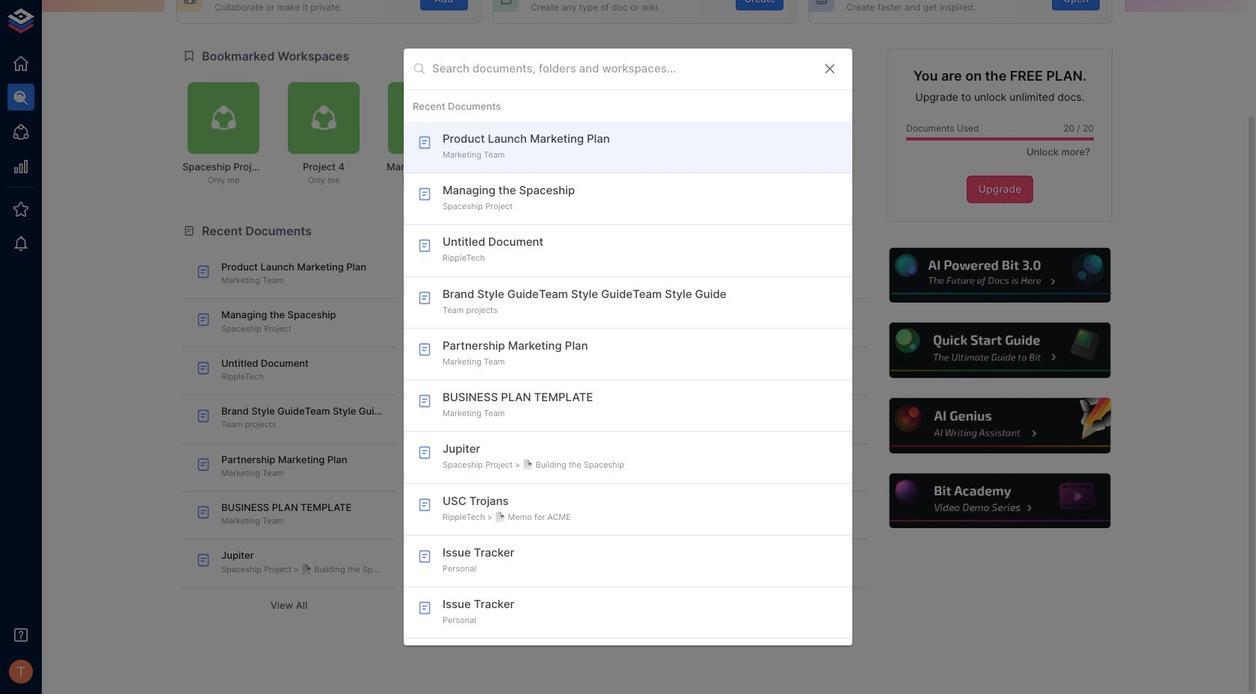 Task type: locate. For each thing, give the bounding box(es) containing it.
2 help image from the top
[[888, 321, 1113, 380]]

help image
[[888, 246, 1113, 305], [888, 321, 1113, 380], [888, 396, 1113, 456], [888, 472, 1113, 531]]

dialog
[[404, 49, 852, 646]]



Task type: vqa. For each thing, say whether or not it's contained in the screenshot.
your
no



Task type: describe. For each thing, give the bounding box(es) containing it.
Search documents, folders and workspaces... text field
[[432, 58, 811, 81]]

4 help image from the top
[[888, 472, 1113, 531]]

3 help image from the top
[[888, 396, 1113, 456]]

1 help image from the top
[[888, 246, 1113, 305]]



